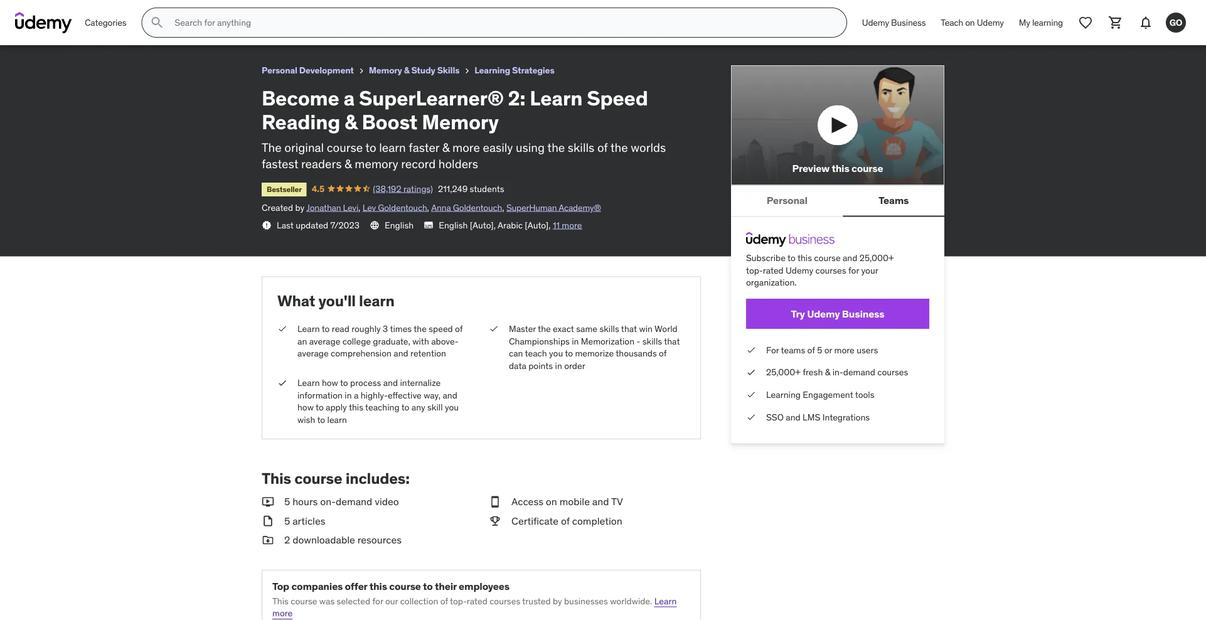 Task type: vqa. For each thing, say whether or not it's contained in the screenshot.
the Audacity
no



Task type: describe. For each thing, give the bounding box(es) containing it.
learn inside become a superlearner® 2: learn speed reading & boost memory the original course to learn faster & more easily using the skills of the worlds fastest readers & memory record holders
[[530, 85, 583, 110]]

highly-
[[361, 390, 388, 401]]

xsmall image for sso and lms integrations
[[746, 411, 756, 423]]

businesses
[[564, 596, 608, 607]]

xsmall image for learn to read roughly 3 times the speed of an average college graduate, with above- average comprehension and retention
[[277, 323, 288, 335]]

certificate
[[512, 515, 559, 527]]

learn inside become a superlearner® 2: learn speed reading & boost memory the original course to learn faster & more easily using the skills of the worlds fastest readers & memory record holders
[[379, 140, 406, 155]]

personal for personal
[[767, 194, 808, 207]]

what
[[277, 292, 315, 310]]

the left the worlds
[[611, 140, 628, 155]]

0 vertical spatial by
[[295, 202, 305, 213]]

fresh
[[803, 367, 823, 378]]

a inside learn how to process and internalize information in a highly-effective way, and how to apply this teaching to any skill you wish to learn
[[354, 390, 359, 401]]

personal button
[[731, 185, 843, 215]]

preview this course
[[793, 162, 884, 175]]

xsmall image for last updated 7/2023
[[262, 220, 272, 230]]

users
[[857, 344, 878, 356]]

last
[[277, 219, 294, 231]]

5 articles
[[284, 515, 326, 527]]

same
[[576, 323, 598, 334]]

above-
[[431, 335, 459, 347]]

0 horizontal spatial demand
[[336, 495, 372, 508]]

and right way,
[[443, 390, 457, 401]]

their
[[435, 580, 457, 593]]

xsmall image for learning engagement tools
[[746, 389, 756, 401]]

2: for become a superlearner® 2: learn speed reading & boost memory the original course to learn faster & more easily using the skills of the worlds fastest readers & memory record holders
[[508, 85, 526, 110]]

reading for become a superlearner® 2: learn speed reading & boost memory
[[208, 5, 248, 18]]

more inside the learn more
[[272, 608, 293, 619]]

1 vertical spatial average
[[298, 348, 329, 359]]

on for teach
[[966, 17, 975, 28]]

retention
[[411, 348, 446, 359]]

top-
[[450, 596, 467, 607]]

this course includes:
[[262, 469, 410, 488]]

using
[[516, 140, 545, 155]]

1 horizontal spatial by
[[553, 596, 562, 607]]

of left or
[[808, 344, 815, 356]]

superhuman academy® link
[[507, 202, 601, 213]]

1 horizontal spatial 4.5
[[312, 183, 324, 194]]

master the exact same skills that win world championships in memorization - skills that can teach you to memorize thousands of data points in order
[[509, 323, 680, 371]]

, left "11"
[[549, 219, 551, 231]]

superhuman
[[507, 202, 557, 213]]

of left top-
[[441, 596, 448, 607]]

world
[[655, 323, 678, 334]]

1 vertical spatial that
[[664, 335, 680, 347]]

1 horizontal spatial in
[[555, 360, 562, 371]]

0 vertical spatial ratings)
[[118, 22, 148, 33]]

superlearner® for become a superlearner® 2: learn speed reading & boost memory the original course to learn faster & more easily using the skills of the worlds fastest readers & memory record holders
[[359, 85, 504, 110]]

0 vertical spatial demand
[[844, 367, 876, 378]]

of inside become a superlearner® 2: learn speed reading & boost memory the original course to learn faster & more easily using the skills of the worlds fastest readers & memory record holders
[[598, 140, 608, 155]]

on for access
[[546, 495, 557, 508]]

of inside learn to read roughly 3 times the speed of an average college graduate, with above- average comprehension and retention
[[455, 323, 463, 334]]

memory
[[355, 156, 398, 171]]

collection
[[400, 596, 438, 607]]

0 vertical spatial 4.5
[[60, 22, 73, 33]]

0 vertical spatial average
[[309, 335, 340, 347]]

0 vertical spatial (38,192
[[87, 22, 116, 33]]

teams
[[781, 344, 806, 356]]

my learning
[[1019, 17, 1063, 28]]

0 horizontal spatial 211,249
[[153, 22, 182, 33]]

exact
[[553, 323, 574, 334]]

become a superlearner® 2: learn speed reading & boost memory the original course to learn faster & more easily using the skills of the worlds fastest readers & memory record holders
[[262, 85, 666, 171]]

teach
[[525, 348, 547, 359]]

this up our
[[370, 580, 387, 593]]

become for become a superlearner® 2: learn speed reading & boost memory the original course to learn faster & more easily using the skills of the worlds fastest readers & memory record holders
[[262, 85, 339, 110]]

teams button
[[843, 185, 945, 215]]

you inside master the exact same skills that win world championships in memorization - skills that can teach you to memorize thousands of data points in order
[[549, 348, 563, 359]]

1 vertical spatial learn
[[359, 292, 395, 310]]

learning for learning strategies
[[475, 65, 510, 76]]

1 vertical spatial 25,000+
[[767, 367, 801, 378]]

try udemy business link
[[746, 299, 930, 329]]

internalize
[[400, 377, 441, 389]]

xsmall image right skills
[[462, 66, 472, 76]]

learning strategies link
[[475, 63, 555, 78]]

learning for learning engagement tools
[[767, 389, 801, 400]]

25,000+ inside subscribe to this course and 25,000+ top‑rated udemy courses for your organization.
[[860, 252, 894, 264]]

course down companies
[[291, 596, 317, 607]]

teach on udemy link
[[934, 8, 1012, 38]]

for
[[767, 344, 779, 356]]

course up our
[[389, 580, 421, 593]]

learn to read roughly 3 times the speed of an average college graduate, with above- average comprehension and retention
[[298, 323, 463, 359]]

learn for learn more
[[655, 596, 677, 607]]

offer
[[345, 580, 367, 593]]

1 horizontal spatial business
[[892, 17, 926, 28]]

this for this course includes:
[[262, 469, 291, 488]]

2 vertical spatial courses
[[490, 596, 521, 607]]

1 horizontal spatial (38,192
[[373, 183, 401, 194]]

, left anna
[[427, 202, 429, 213]]

1 goldentouch from the left
[[378, 202, 427, 213]]

jonathan levi link
[[307, 202, 359, 213]]

easily
[[483, 140, 513, 155]]

small image for access on mobile and tv
[[489, 514, 502, 528]]

effective
[[388, 390, 422, 401]]

2 downloadable resources
[[284, 534, 402, 546]]

lms
[[803, 411, 821, 423]]

the right using
[[548, 140, 565, 155]]

wishlist image
[[1079, 15, 1094, 30]]

original
[[285, 140, 324, 155]]

learning
[[1033, 17, 1063, 28]]

development
[[299, 65, 354, 76]]

mobile
[[560, 495, 590, 508]]

learn for learn how to process and internalize information in a highly-effective way, and how to apply this teaching to any skill you wish to learn
[[298, 377, 320, 389]]

tv
[[611, 495, 623, 508]]

udemy business
[[862, 17, 926, 28]]

lev
[[363, 202, 376, 213]]

learn inside learn how to process and internalize information in a highly-effective way, and how to apply this teaching to any skill you wish to learn
[[327, 414, 347, 426]]

your
[[862, 265, 878, 276]]

xsmall image for learn how to process and internalize information in a highly-effective way, and how to apply this teaching to any skill you wish to learn
[[277, 377, 288, 389]]

25,000+ fresh & in-demand courses
[[767, 367, 909, 378]]

Search for anything text field
[[172, 12, 832, 33]]

a for become a superlearner® 2: learn speed reading & boost memory the original course to learn faster & more easily using the skills of the worlds fastest readers & memory record holders
[[344, 85, 355, 110]]

speed for become a superlearner® 2: learn speed reading & boost memory
[[175, 5, 206, 18]]

memorization
[[581, 335, 635, 347]]

to left process
[[340, 377, 348, 389]]

any
[[412, 402, 425, 413]]

updated
[[296, 219, 328, 231]]

2 goldentouch from the left
[[453, 202, 502, 213]]

0 vertical spatial bestseller
[[15, 23, 50, 33]]

categories button
[[77, 8, 134, 38]]

udemy business link
[[855, 8, 934, 38]]

learn right categories
[[146, 5, 173, 18]]

boost for become a superlearner® 2: learn speed reading & boost memory the original course to learn faster & more easily using the skills of the worlds fastest readers & memory record holders
[[362, 109, 418, 134]]

for inside subscribe to this course and 25,000+ top‑rated udemy courses for your organization.
[[849, 265, 859, 276]]

to inside become a superlearner® 2: learn speed reading & boost memory the original course to learn faster & more easily using the skills of the worlds fastest readers & memory record holders
[[366, 140, 376, 155]]

completion
[[572, 515, 623, 527]]

preview this course button
[[731, 65, 945, 185]]

study
[[411, 65, 436, 76]]

reading for become a superlearner® 2: learn speed reading & boost memory the original course to learn faster & more easily using the skills of the worlds fastest readers & memory record holders
[[262, 109, 340, 134]]

[auto], arabic
[[470, 219, 523, 231]]

tab list containing personal
[[731, 185, 945, 217]]

more right "11"
[[562, 219, 582, 231]]

points
[[529, 360, 553, 371]]

learning strategies
[[475, 65, 555, 76]]

teams
[[879, 194, 909, 207]]

to up collection
[[423, 580, 433, 593]]

teaching
[[365, 402, 400, 413]]

[auto]
[[525, 219, 549, 231]]

english for english
[[385, 219, 414, 231]]

apply
[[326, 402, 347, 413]]

worlds
[[631, 140, 666, 155]]

top‑rated
[[746, 265, 784, 276]]

categories
[[85, 17, 126, 28]]

and inside learn to read roughly 3 times the speed of an average college graduate, with above- average comprehension and retention
[[394, 348, 408, 359]]

of down access on mobile and tv
[[561, 515, 570, 527]]

0 vertical spatial 211,249 students
[[153, 22, 219, 33]]

submit search image
[[150, 15, 165, 30]]

5 for 5 articles
[[284, 515, 290, 527]]

sso
[[767, 411, 784, 423]]

1 vertical spatial courses
[[878, 367, 909, 378]]

wish
[[298, 414, 315, 426]]

go
[[1170, 17, 1183, 28]]

1 horizontal spatial ratings)
[[404, 183, 433, 194]]

superlearner® for become a superlearner® 2: learn speed reading & boost memory
[[59, 5, 132, 18]]

small image for 5
[[262, 495, 274, 509]]

lev goldentouch link
[[363, 202, 427, 213]]

shopping cart with 0 items image
[[1109, 15, 1124, 30]]

boost for become a superlearner® 2: learn speed reading & boost memory
[[259, 5, 287, 18]]

what you'll learn
[[277, 292, 395, 310]]

personal for personal development
[[262, 65, 297, 76]]

and left the tv
[[593, 495, 609, 508]]

our
[[385, 596, 398, 607]]



Task type: locate. For each thing, give the bounding box(es) containing it.
bestseller
[[15, 23, 50, 33], [267, 184, 302, 194]]

way,
[[424, 390, 441, 401]]

was
[[319, 596, 335, 607]]

2
[[284, 534, 290, 546]]

this
[[832, 162, 850, 175], [798, 252, 812, 264], [349, 402, 363, 413], [370, 580, 387, 593]]

1 vertical spatial become
[[262, 85, 339, 110]]

xsmall image for master the exact same skills that win world championships in memorization - skills that can teach you to memorize thousands of data points in order
[[489, 323, 499, 335]]

1 horizontal spatial how
[[322, 377, 338, 389]]

0 horizontal spatial speed
[[175, 5, 206, 18]]

learning left strategies
[[475, 65, 510, 76]]

1 vertical spatial you
[[445, 402, 459, 413]]

2: down learning strategies link
[[508, 85, 526, 110]]

demand down this course includes:
[[336, 495, 372, 508]]

0 vertical spatial 5
[[817, 344, 823, 356]]

anna
[[431, 202, 451, 213]]

1 vertical spatial bestseller
[[267, 184, 302, 194]]

, up '[auto], arabic'
[[502, 202, 504, 213]]

memory inside become a superlearner® 2: learn speed reading & boost memory the original course to learn faster & more easily using the skills of the worlds fastest readers & memory record holders
[[422, 109, 499, 134]]

1 vertical spatial learning
[[767, 389, 801, 400]]

0 vertical spatial that
[[621, 323, 637, 334]]

0 vertical spatial 211,249
[[153, 22, 182, 33]]

this right "preview"
[[832, 162, 850, 175]]

speed for become a superlearner® 2: learn speed reading & boost memory the original course to learn faster & more easily using the skills of the worlds fastest readers & memory record holders
[[587, 85, 648, 110]]

small image
[[262, 495, 274, 509], [489, 495, 502, 509]]

1 horizontal spatial 211,249
[[438, 183, 468, 194]]

become inside become a superlearner® 2: learn speed reading & boost memory the original course to learn faster & more easily using the skills of the worlds fastest readers & memory record holders
[[262, 85, 339, 110]]

2 vertical spatial in
[[345, 390, 352, 401]]

0 vertical spatial skills
[[568, 140, 595, 155]]

a
[[51, 5, 57, 18], [344, 85, 355, 110], [354, 390, 359, 401]]

1 vertical spatial this
[[272, 596, 289, 607]]

xsmall image left master
[[489, 323, 499, 335]]

that
[[621, 323, 637, 334], [664, 335, 680, 347]]

0 horizontal spatial 2:
[[135, 5, 144, 18]]

1 vertical spatial 211,249
[[438, 183, 468, 194]]

this down udemy business image
[[798, 252, 812, 264]]

(38,192 ratings) up "lev goldentouch" link
[[373, 183, 433, 194]]

ratings) up created by jonathan levi , lev goldentouch , anna goldentouch , superhuman academy®
[[404, 183, 433, 194]]

learn more
[[272, 596, 677, 619]]

courses down users
[[878, 367, 909, 378]]

xsmall image for 25,000+ fresh & in-demand courses
[[746, 366, 756, 379]]

xsmall image
[[462, 66, 472, 76], [262, 220, 272, 230], [277, 323, 288, 335], [489, 323, 499, 335], [746, 366, 756, 379]]

memory up holders
[[422, 109, 499, 134]]

0 vertical spatial a
[[51, 5, 57, 18]]

1 vertical spatial personal
[[767, 194, 808, 207]]

skill
[[428, 402, 443, 413]]

5 hours on-demand video
[[284, 495, 399, 508]]

a for become a superlearner® 2: learn speed reading & boost memory
[[51, 5, 57, 18]]

2 vertical spatial memory
[[422, 109, 499, 134]]

tools
[[856, 389, 875, 400]]

1 horizontal spatial memory
[[369, 65, 402, 76]]

1 vertical spatial (38,192
[[373, 183, 401, 194]]

this inside button
[[832, 162, 850, 175]]

0 horizontal spatial for
[[373, 596, 383, 607]]

0 vertical spatial how
[[322, 377, 338, 389]]

1 horizontal spatial (38,192 ratings)
[[373, 183, 433, 194]]

1 horizontal spatial students
[[470, 183, 504, 194]]

learn up an at the bottom left of the page
[[298, 323, 320, 334]]

holders
[[439, 156, 478, 171]]

to down information on the left bottom
[[316, 402, 324, 413]]

small image left hours
[[262, 495, 274, 509]]

course inside subscribe to this course and 25,000+ top‑rated udemy courses for your organization.
[[814, 252, 841, 264]]

this course was selected for our collection of top-rated courses trusted by businesses worldwide.
[[272, 596, 653, 607]]

memory & study skills link
[[369, 63, 460, 78]]

organization.
[[746, 277, 797, 288]]

graduate,
[[373, 335, 410, 347]]

a down process
[[354, 390, 359, 401]]

1 vertical spatial how
[[298, 402, 314, 413]]

subscribe
[[746, 252, 786, 264]]

learn for learn to read roughly 3 times the speed of an average college graduate, with above- average comprehension and retention
[[298, 323, 320, 334]]

become for become a superlearner® 2: learn speed reading & boost memory
[[10, 5, 49, 18]]

0 horizontal spatial in
[[345, 390, 352, 401]]

1 vertical spatial 211,249 students
[[438, 183, 504, 194]]

the inside learn to read roughly 3 times the speed of an average college graduate, with above- average comprehension and retention
[[414, 323, 427, 334]]

personal inside button
[[767, 194, 808, 207]]

try udemy business
[[791, 307, 885, 320]]

1 vertical spatial business
[[842, 307, 885, 320]]

1 horizontal spatial become
[[262, 85, 339, 110]]

speed
[[175, 5, 206, 18], [587, 85, 648, 110]]

0 horizontal spatial goldentouch
[[378, 202, 427, 213]]

course inside become a superlearner® 2: learn speed reading & boost memory the original course to learn faster & more easily using the skills of the worlds fastest readers & memory record holders
[[327, 140, 363, 155]]

0 horizontal spatial reading
[[208, 5, 248, 18]]

3
[[383, 323, 388, 334]]

closed captions image
[[424, 220, 434, 230]]

learn up 3
[[359, 292, 395, 310]]

memory & study skills
[[369, 65, 460, 76]]

0 horizontal spatial bestseller
[[15, 23, 50, 33]]

boost inside become a superlearner® 2: learn speed reading & boost memory the original course to learn faster & more easily using the skills of the worlds fastest readers & memory record holders
[[362, 109, 418, 134]]

for teams of 5 or more users
[[767, 344, 878, 356]]

fastest
[[262, 156, 298, 171]]

or
[[825, 344, 833, 356]]

skills right -
[[643, 335, 662, 347]]

1 vertical spatial in
[[555, 360, 562, 371]]

5 left hours
[[284, 495, 290, 508]]

0 horizontal spatial on
[[546, 495, 557, 508]]

become a superlearner® 2: learn speed reading & boost memory
[[10, 5, 328, 18]]

business up users
[[842, 307, 885, 320]]

xsmall image
[[356, 66, 366, 76], [746, 344, 756, 356], [277, 377, 288, 389], [746, 389, 756, 401], [746, 411, 756, 423]]

times
[[390, 323, 412, 334]]

0 vertical spatial 2:
[[135, 5, 144, 18]]

of down world
[[659, 348, 667, 359]]

udemy business image
[[746, 232, 835, 247]]

1 horizontal spatial goldentouch
[[453, 202, 502, 213]]

211,249 students down become a superlearner® 2: learn speed reading & boost memory
[[153, 22, 219, 33]]

this inside learn how to process and internalize information in a highly-effective way, and how to apply this teaching to any skill you wish to learn
[[349, 402, 363, 413]]

speed up the worlds
[[587, 85, 648, 110]]

memory for become a superlearner® 2: learn speed reading & boost memory the original course to learn faster & more easily using the skills of the worlds fastest readers & memory record holders
[[422, 109, 499, 134]]

skills
[[568, 140, 595, 155], [600, 323, 619, 334], [643, 335, 662, 347]]

0 horizontal spatial students
[[184, 22, 219, 33]]

2: for become a superlearner® 2: learn speed reading & boost memory
[[135, 5, 144, 18]]

personal
[[262, 65, 297, 76], [767, 194, 808, 207]]

course up on-
[[295, 469, 342, 488]]

students up anna goldentouch link
[[470, 183, 504, 194]]

skills inside become a superlearner® 2: learn speed reading & boost memory the original course to learn faster & more easily using the skills of the worlds fastest readers & memory record holders
[[568, 140, 595, 155]]

25,000+ down teams
[[767, 367, 801, 378]]

english
[[385, 219, 414, 231], [439, 219, 468, 231]]

1 vertical spatial skills
[[600, 323, 619, 334]]

1 english from the left
[[385, 219, 414, 231]]

win
[[639, 323, 653, 334]]

small image
[[262, 514, 274, 528], [489, 514, 502, 528], [262, 533, 274, 547]]

this right apply
[[349, 402, 363, 413]]

(38,192 ratings) left "submit search" icon
[[87, 22, 148, 33]]

learn right worldwide.
[[655, 596, 677, 607]]

for left our
[[373, 596, 383, 607]]

on left mobile
[[546, 495, 557, 508]]

,
[[359, 202, 361, 213], [427, 202, 429, 213], [502, 202, 504, 213], [549, 219, 551, 231]]

, left lev
[[359, 202, 361, 213]]

skills
[[437, 65, 460, 76]]

2:
[[135, 5, 144, 18], [508, 85, 526, 110]]

11 more button
[[553, 219, 582, 231]]

you right skill on the left bottom of the page
[[445, 402, 459, 413]]

this down top
[[272, 596, 289, 607]]

ratings)
[[118, 22, 148, 33], [404, 183, 433, 194]]

learn up memory
[[379, 140, 406, 155]]

courses inside subscribe to this course and 25,000+ top‑rated udemy courses for your organization.
[[816, 265, 847, 276]]

of right speed
[[455, 323, 463, 334]]

access
[[512, 495, 544, 508]]

more right or
[[835, 344, 855, 356]]

2: inside become a superlearner® 2: learn speed reading & boost memory the original course to learn faster & more easily using the skills of the worlds fastest readers & memory record holders
[[508, 85, 526, 110]]

xsmall image left last
[[262, 220, 272, 230]]

courses left your
[[816, 265, 847, 276]]

business
[[892, 17, 926, 28], [842, 307, 885, 320]]

hours
[[293, 495, 318, 508]]

worldwide.
[[610, 596, 653, 607]]

downloadable
[[293, 534, 355, 546]]

1 vertical spatial (38,192 ratings)
[[373, 183, 433, 194]]

udemy
[[862, 17, 890, 28], [977, 17, 1004, 28], [786, 265, 814, 276], [807, 307, 840, 320]]

in up apply
[[345, 390, 352, 401]]

average down read at the left bottom
[[309, 335, 340, 347]]

in inside learn how to process and internalize information in a highly-effective way, and how to apply this teaching to any skill you wish to learn
[[345, 390, 352, 401]]

rated
[[467, 596, 488, 607]]

students down become a superlearner® 2: learn speed reading & boost memory
[[184, 22, 219, 33]]

course up teams
[[852, 162, 884, 175]]

4.5 up jonathan
[[312, 183, 324, 194]]

you inside learn how to process and internalize information in a highly-effective way, and how to apply this teaching to any skill you wish to learn
[[445, 402, 459, 413]]

the inside master the exact same skills that win world championships in memorization - skills that can teach you to memorize thousands of data points in order
[[538, 323, 551, 334]]

teach
[[941, 17, 964, 28]]

small image for 5 hours on-demand video
[[262, 514, 274, 528]]

1 vertical spatial superlearner®
[[359, 85, 504, 110]]

the up championships
[[538, 323, 551, 334]]

speed inside become a superlearner® 2: learn speed reading & boost memory the original course to learn faster & more easily using the skills of the worlds fastest readers & memory record holders
[[587, 85, 648, 110]]

and up effective
[[383, 377, 398, 389]]

to inside learn to read roughly 3 times the speed of an average college graduate, with above- average comprehension and retention
[[322, 323, 330, 334]]

go link
[[1161, 8, 1192, 38]]

2 small image from the left
[[489, 495, 502, 509]]

2 vertical spatial 5
[[284, 515, 290, 527]]

1 horizontal spatial speed
[[587, 85, 648, 110]]

0 horizontal spatial small image
[[262, 495, 274, 509]]

course inside button
[[852, 162, 884, 175]]

english down "lev goldentouch" link
[[385, 219, 414, 231]]

video
[[375, 495, 399, 508]]

1 horizontal spatial that
[[664, 335, 680, 347]]

2 horizontal spatial memory
[[422, 109, 499, 134]]

learn down apply
[[327, 414, 347, 426]]

the up with on the bottom of page
[[414, 323, 427, 334]]

learn inside learn to read roughly 3 times the speed of an average college graduate, with above- average comprehension and retention
[[298, 323, 320, 334]]

course language image
[[370, 220, 380, 230]]

memorize
[[575, 348, 614, 359]]

courses down employees
[[490, 596, 521, 607]]

0 vertical spatial on
[[966, 17, 975, 28]]

goldentouch up closed captions icon
[[378, 202, 427, 213]]

superlearner® inside become a superlearner® 2: learn speed reading & boost memory the original course to learn faster & more easily using the skills of the worlds fastest readers & memory record holders
[[359, 85, 504, 110]]

1 horizontal spatial superlearner®
[[359, 85, 504, 110]]

udemy inside subscribe to this course and 25,000+ top‑rated udemy courses for your organization.
[[786, 265, 814, 276]]

course up readers
[[327, 140, 363, 155]]

trusted
[[523, 596, 551, 607]]

211,249 up anna
[[438, 183, 468, 194]]

1 horizontal spatial 25,000+
[[860, 252, 894, 264]]

of inside master the exact same skills that win world championships in memorization - skills that can teach you to memorize thousands of data points in order
[[659, 348, 667, 359]]

1 horizontal spatial for
[[849, 265, 859, 276]]

to up memory
[[366, 140, 376, 155]]

1 horizontal spatial reading
[[262, 109, 340, 134]]

0 vertical spatial superlearner®
[[59, 5, 132, 18]]

a inside become a superlearner® 2: learn speed reading & boost memory the original course to learn faster & more easily using the skills of the worlds fastest readers & memory record holders
[[344, 85, 355, 110]]

1 vertical spatial speed
[[587, 85, 648, 110]]

english for english [auto], arabic [auto] , 11 more
[[439, 219, 468, 231]]

by right trusted
[[553, 596, 562, 607]]

goldentouch
[[378, 202, 427, 213], [453, 202, 502, 213]]

1 horizontal spatial you
[[549, 348, 563, 359]]

learn down strategies
[[530, 85, 583, 110]]

learn more link
[[272, 596, 677, 619]]

college
[[343, 335, 371, 347]]

a down development
[[344, 85, 355, 110]]

average down an at the bottom left of the page
[[298, 348, 329, 359]]

25,000+ up your
[[860, 252, 894, 264]]

0 horizontal spatial (38,192 ratings)
[[87, 22, 148, 33]]

speed
[[429, 323, 453, 334]]

0 vertical spatial become
[[10, 5, 49, 18]]

1 horizontal spatial courses
[[816, 265, 847, 276]]

learn inside learn how to process and internalize information in a highly-effective way, and how to apply this teaching to any skill you wish to learn
[[298, 377, 320, 389]]

students
[[184, 22, 219, 33], [470, 183, 504, 194]]

to inside master the exact same skills that win world championships in memorization - skills that can teach you to memorize thousands of data points in order
[[565, 348, 573, 359]]

course down udemy business image
[[814, 252, 841, 264]]

a left categories
[[51, 5, 57, 18]]

0 horizontal spatial 211,249 students
[[153, 22, 219, 33]]

this
[[262, 469, 291, 488], [272, 596, 289, 607]]

0 vertical spatial business
[[892, 17, 926, 28]]

personal development link
[[262, 63, 354, 78]]

sso and lms integrations
[[767, 411, 870, 423]]

to down effective
[[402, 402, 410, 413]]

memory
[[289, 5, 328, 18], [369, 65, 402, 76], [422, 109, 499, 134]]

reading inside become a superlearner® 2: learn speed reading & boost memory the original course to learn faster & more easily using the skills of the worlds fastest readers & memory record holders
[[262, 109, 340, 134]]

2: left "submit search" icon
[[135, 5, 144, 18]]

business left 'teach'
[[892, 17, 926, 28]]

on inside teach on udemy link
[[966, 17, 975, 28]]

1 horizontal spatial 2:
[[508, 85, 526, 110]]

teach on udemy
[[941, 17, 1004, 28]]

how up information on the left bottom
[[322, 377, 338, 389]]

learn up information on the left bottom
[[298, 377, 320, 389]]

1 horizontal spatial bestseller
[[267, 184, 302, 194]]

demand
[[844, 367, 876, 378], [336, 495, 372, 508]]

2 english from the left
[[439, 219, 468, 231]]

tab list
[[731, 185, 945, 217]]

english [auto], arabic [auto] , 11 more
[[439, 219, 582, 231]]

created
[[262, 202, 293, 213]]

1 horizontal spatial 211,249 students
[[438, 183, 504, 194]]

personal up udemy business image
[[767, 194, 808, 207]]

learn
[[146, 5, 173, 18], [530, 85, 583, 110], [298, 323, 320, 334], [298, 377, 320, 389], [655, 596, 677, 607]]

personal left development
[[262, 65, 297, 76]]

2 horizontal spatial skills
[[643, 335, 662, 347]]

0 horizontal spatial 25,000+
[[767, 367, 801, 378]]

business inside "link"
[[842, 307, 885, 320]]

small image left certificate
[[489, 514, 502, 528]]

1 vertical spatial students
[[470, 183, 504, 194]]

5 for 5 hours on-demand video
[[284, 495, 290, 508]]

learn inside the learn more
[[655, 596, 677, 607]]

0 vertical spatial students
[[184, 22, 219, 33]]

1 vertical spatial demand
[[336, 495, 372, 508]]

small image left 2 in the bottom of the page
[[262, 533, 274, 547]]

1 vertical spatial on
[[546, 495, 557, 508]]

personal development
[[262, 65, 354, 76]]

1 horizontal spatial on
[[966, 17, 975, 28]]

1 vertical spatial 4.5
[[312, 183, 324, 194]]

0 horizontal spatial courses
[[490, 596, 521, 607]]

small image left access
[[489, 495, 502, 509]]

read
[[332, 323, 350, 334]]

and right sso
[[786, 411, 801, 423]]

and inside subscribe to this course and 25,000+ top‑rated udemy courses for your organization.
[[843, 252, 858, 264]]

udemy inside "link"
[[807, 307, 840, 320]]

an
[[298, 335, 307, 347]]

udemy image
[[15, 12, 72, 33]]

notifications image
[[1139, 15, 1154, 30]]

learning up sso
[[767, 389, 801, 400]]

this up "5 articles"
[[262, 469, 291, 488]]

2 horizontal spatial courses
[[878, 367, 909, 378]]

information
[[298, 390, 343, 401]]

(38,192 up "lev goldentouch" link
[[373, 183, 401, 194]]

0 horizontal spatial you
[[445, 402, 459, 413]]

more inside become a superlearner® 2: learn speed reading & boost memory the original course to learn faster & more easily using the skills of the worlds fastest readers & memory record holders
[[453, 140, 480, 155]]

5 left or
[[817, 344, 823, 356]]

11
[[553, 219, 560, 231]]

0 vertical spatial this
[[262, 469, 291, 488]]

1 vertical spatial by
[[553, 596, 562, 607]]

2 vertical spatial skills
[[643, 335, 662, 347]]

1 vertical spatial 5
[[284, 495, 290, 508]]

speed right "submit search" icon
[[175, 5, 206, 18]]

0 vertical spatial in
[[572, 335, 579, 347]]

xsmall image left fresh
[[746, 366, 756, 379]]

this inside subscribe to this course and 25,000+ top‑rated udemy courses for your organization.
[[798, 252, 812, 264]]

this for this course was selected for our collection of top-rated courses trusted by businesses worldwide.
[[272, 596, 289, 607]]

4.5 left 'categories' dropdown button
[[60, 22, 73, 33]]

211,249 students up anna goldentouch link
[[438, 183, 504, 194]]

reading
[[208, 5, 248, 18], [262, 109, 340, 134]]

211,249 down become a superlearner® 2: learn speed reading & boost memory
[[153, 22, 182, 33]]

to inside subscribe to this course and 25,000+ top‑rated udemy courses for your organization.
[[788, 252, 796, 264]]

memory for become a superlearner® 2: learn speed reading & boost memory
[[289, 5, 328, 18]]

and down the 'graduate,'
[[394, 348, 408, 359]]

2 vertical spatial learn
[[327, 414, 347, 426]]

english down anna
[[439, 219, 468, 231]]

1 horizontal spatial skills
[[600, 323, 619, 334]]

average
[[309, 335, 340, 347], [298, 348, 329, 359]]

to down udemy business image
[[788, 252, 796, 264]]

0 vertical spatial learning
[[475, 65, 510, 76]]

skills right using
[[568, 140, 595, 155]]

to right wish at the bottom left of page
[[317, 414, 325, 426]]

jonathan
[[307, 202, 341, 213]]

2 vertical spatial a
[[354, 390, 359, 401]]

for
[[849, 265, 859, 276], [373, 596, 383, 607]]

0 vertical spatial (38,192 ratings)
[[87, 22, 148, 33]]

to
[[366, 140, 376, 155], [788, 252, 796, 264], [322, 323, 330, 334], [565, 348, 573, 359], [340, 377, 348, 389], [316, 402, 324, 413], [402, 402, 410, 413], [317, 414, 325, 426], [423, 580, 433, 593]]

ratings) left "submit search" icon
[[118, 22, 148, 33]]

on right 'teach'
[[966, 17, 975, 28]]

with
[[413, 335, 429, 347]]

small image for access
[[489, 495, 502, 509]]

1 small image from the left
[[262, 495, 274, 509]]

courses
[[816, 265, 847, 276], [878, 367, 909, 378], [490, 596, 521, 607]]

memory up personal development
[[289, 5, 328, 18]]

certificate of completion
[[512, 515, 623, 527]]

selected
[[337, 596, 370, 607]]

1 horizontal spatial personal
[[767, 194, 808, 207]]

articles
[[293, 515, 326, 527]]

readers
[[301, 156, 342, 171]]

on-
[[320, 495, 336, 508]]

xsmall image for for teams of 5 or more users
[[746, 344, 756, 356]]

2 horizontal spatial in
[[572, 335, 579, 347]]

record
[[401, 156, 436, 171]]



